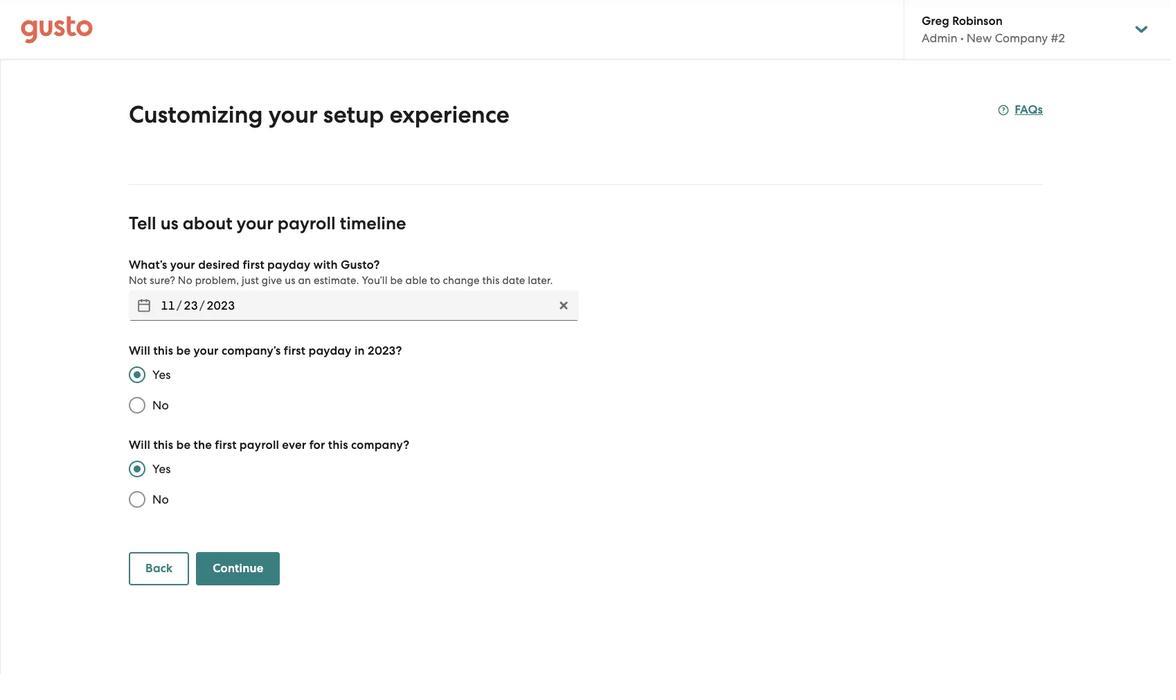 Task type: describe. For each thing, give the bounding box(es) containing it.
you'll
[[362, 274, 388, 287]]

about
[[183, 213, 232, 234]]

company?
[[351, 438, 410, 452]]

be inside what's your desired first payday with gusto? not sure? no problem, just give us an estimate. you'll be able to change this date later.
[[390, 274, 403, 287]]

the
[[194, 438, 212, 452]]

setup
[[323, 100, 384, 129]]

date
[[502, 274, 525, 287]]

timeline
[[340, 213, 406, 234]]

no for your
[[152, 398, 169, 412]]

0 horizontal spatial first
[[215, 438, 237, 452]]

this right for
[[328, 438, 348, 452]]

0 horizontal spatial us
[[161, 213, 178, 234]]

continue
[[213, 561, 264, 576]]

your right the "about"
[[237, 213, 274, 234]]

problem,
[[195, 274, 239, 287]]

experience
[[390, 100, 510, 129]]

•
[[961, 31, 964, 45]]

customizing
[[129, 100, 263, 129]]

in
[[355, 344, 365, 358]]

later.
[[528, 274, 553, 287]]

back button
[[129, 552, 189, 585]]

your left setup
[[269, 100, 318, 129]]

this inside what's your desired first payday with gusto? not sure? no problem, just give us an estimate. you'll be able to change this date later.
[[483, 274, 500, 287]]

sure?
[[150, 274, 175, 287]]

yes for your
[[152, 368, 171, 382]]

what's your desired first payday with gusto? not sure? no problem, just give us an estimate. you'll be able to change this date later.
[[129, 258, 553, 287]]

no for the
[[152, 493, 169, 506]]

greg
[[922, 14, 950, 28]]

yes radio for will this be the first payroll ever for this company?
[[122, 454, 152, 484]]

change
[[443, 274, 480, 287]]

will this be the first payroll ever for this company?
[[129, 438, 410, 452]]

your left company's
[[194, 344, 219, 358]]

Day (dd) field
[[182, 294, 199, 317]]

ever
[[282, 438, 307, 452]]

yes radio for will this be your company's first payday in 2023?
[[122, 360, 152, 390]]

robinson
[[953, 14, 1003, 28]]

us inside what's your desired first payday with gusto? not sure? no problem, just give us an estimate. you'll be able to change this date later.
[[285, 274, 296, 287]]

company
[[995, 31, 1048, 45]]

estimate.
[[314, 274, 359, 287]]

be for will this be the first payroll ever for this company?
[[176, 438, 191, 452]]

just
[[242, 274, 259, 287]]

this down month (mm) field
[[153, 344, 173, 358]]

#2
[[1051, 31, 1065, 45]]



Task type: locate. For each thing, give the bounding box(es) containing it.
1 horizontal spatial /
[[199, 299, 205, 312]]

this left the
[[153, 438, 173, 452]]

0 vertical spatial payroll
[[278, 213, 336, 234]]

continue button
[[196, 552, 280, 585]]

/
[[177, 299, 182, 312], [199, 299, 205, 312]]

be down day (dd) field
[[176, 344, 191, 358]]

1 horizontal spatial first
[[243, 258, 265, 272]]

not
[[129, 274, 147, 287]]

will this be your company's first payday in 2023?
[[129, 344, 402, 358]]

1 vertical spatial yes
[[152, 462, 171, 476]]

1 vertical spatial no radio
[[122, 484, 152, 515]]

your
[[269, 100, 318, 129], [237, 213, 274, 234], [170, 258, 195, 272], [194, 344, 219, 358]]

0 vertical spatial payday
[[267, 258, 311, 272]]

no inside what's your desired first payday with gusto? not sure? no problem, just give us an estimate. you'll be able to change this date later.
[[178, 274, 192, 287]]

yes for the
[[152, 462, 171, 476]]

be for will this be your company's first payday in 2023?
[[176, 344, 191, 358]]

/ down problem,
[[199, 299, 205, 312]]

back
[[145, 561, 173, 576]]

with
[[314, 258, 338, 272]]

payroll left ever
[[240, 438, 279, 452]]

2 yes from the top
[[152, 462, 171, 476]]

to
[[430, 274, 440, 287]]

faqs
[[1015, 103, 1043, 117]]

2 no radio from the top
[[122, 484, 152, 515]]

your inside what's your desired first payday with gusto? not sure? no problem, just give us an estimate. you'll be able to change this date later.
[[170, 258, 195, 272]]

payroll
[[278, 213, 336, 234], [240, 438, 279, 452]]

0 vertical spatial yes radio
[[122, 360, 152, 390]]

0 vertical spatial be
[[390, 274, 403, 287]]

be
[[390, 274, 403, 287], [176, 344, 191, 358], [176, 438, 191, 452]]

1 / from the left
[[177, 299, 182, 312]]

0 vertical spatial us
[[161, 213, 178, 234]]

no
[[178, 274, 192, 287], [152, 398, 169, 412], [152, 493, 169, 506]]

will for will this be the first payroll ever for this company?
[[129, 438, 150, 452]]

an
[[298, 274, 311, 287]]

Month (mm) field
[[159, 294, 177, 317]]

tell
[[129, 213, 156, 234]]

1 vertical spatial payroll
[[240, 438, 279, 452]]

1 vertical spatial will
[[129, 438, 150, 452]]

1 vertical spatial be
[[176, 344, 191, 358]]

will for will this be your company's first payday in 2023?
[[129, 344, 150, 358]]

will
[[129, 344, 150, 358], [129, 438, 150, 452]]

admin
[[922, 31, 958, 45]]

1 horizontal spatial us
[[285, 274, 296, 287]]

2023?
[[368, 344, 402, 358]]

0 horizontal spatial /
[[177, 299, 182, 312]]

payday
[[267, 258, 311, 272], [309, 344, 352, 358]]

0 vertical spatial no radio
[[122, 390, 152, 421]]

payroll up with in the top of the page
[[278, 213, 336, 234]]

/ left year (yyyy) field
[[177, 299, 182, 312]]

1 vertical spatial us
[[285, 274, 296, 287]]

first right company's
[[284, 344, 306, 358]]

first inside what's your desired first payday with gusto? not sure? no problem, just give us an estimate. you'll be able to change this date later.
[[243, 258, 265, 272]]

2 / from the left
[[199, 299, 205, 312]]

2 vertical spatial no
[[152, 493, 169, 506]]

company's
[[222, 344, 281, 358]]

no radio for will this be your company's first payday in 2023?
[[122, 390, 152, 421]]

1 will from the top
[[129, 344, 150, 358]]

1 no radio from the top
[[122, 390, 152, 421]]

give
[[262, 274, 282, 287]]

1 yes radio from the top
[[122, 360, 152, 390]]

us left an at the top left of the page
[[285, 274, 296, 287]]

first right the
[[215, 438, 237, 452]]

1 vertical spatial first
[[284, 344, 306, 358]]

Yes radio
[[122, 360, 152, 390], [122, 454, 152, 484]]

payday left "in"
[[309, 344, 352, 358]]

no radio for will this be the first payroll ever for this company?
[[122, 484, 152, 515]]

new
[[967, 31, 992, 45]]

this left date
[[483, 274, 500, 287]]

be left the
[[176, 438, 191, 452]]

tell us about your payroll timeline
[[129, 213, 406, 234]]

what's
[[129, 258, 167, 272]]

first up just
[[243, 258, 265, 272]]

faqs button
[[999, 102, 1043, 118]]

payday inside what's your desired first payday with gusto? not sure? no problem, just give us an estimate. you'll be able to change this date later.
[[267, 258, 311, 272]]

No radio
[[122, 390, 152, 421], [122, 484, 152, 515]]

1 vertical spatial yes radio
[[122, 454, 152, 484]]

2 will from the top
[[129, 438, 150, 452]]

0 vertical spatial yes
[[152, 368, 171, 382]]

0 vertical spatial first
[[243, 258, 265, 272]]

2 horizontal spatial first
[[284, 344, 306, 358]]

able
[[406, 274, 428, 287]]

1 vertical spatial payday
[[309, 344, 352, 358]]

2 vertical spatial be
[[176, 438, 191, 452]]

2 vertical spatial first
[[215, 438, 237, 452]]

payday up an at the top left of the page
[[267, 258, 311, 272]]

home image
[[21, 16, 93, 43]]

2 yes radio from the top
[[122, 454, 152, 484]]

desired
[[198, 258, 240, 272]]

for
[[309, 438, 325, 452]]

1 vertical spatial no
[[152, 398, 169, 412]]

yes
[[152, 368, 171, 382], [152, 462, 171, 476]]

0 vertical spatial no
[[178, 274, 192, 287]]

1 yes from the top
[[152, 368, 171, 382]]

us right the tell
[[161, 213, 178, 234]]

this
[[483, 274, 500, 287], [153, 344, 173, 358], [153, 438, 173, 452], [328, 438, 348, 452]]

your up sure?
[[170, 258, 195, 272]]

0 vertical spatial will
[[129, 344, 150, 358]]

us
[[161, 213, 178, 234], [285, 274, 296, 287]]

gusto?
[[341, 258, 380, 272]]

be left able
[[390, 274, 403, 287]]

customizing your setup experience
[[129, 100, 510, 129]]

greg robinson admin • new company #2
[[922, 14, 1065, 45]]

Year (yyyy) field
[[205, 294, 237, 317]]

first
[[243, 258, 265, 272], [284, 344, 306, 358], [215, 438, 237, 452]]



Task type: vqa. For each thing, say whether or not it's contained in the screenshot.
bottommost No "radio"
yes



